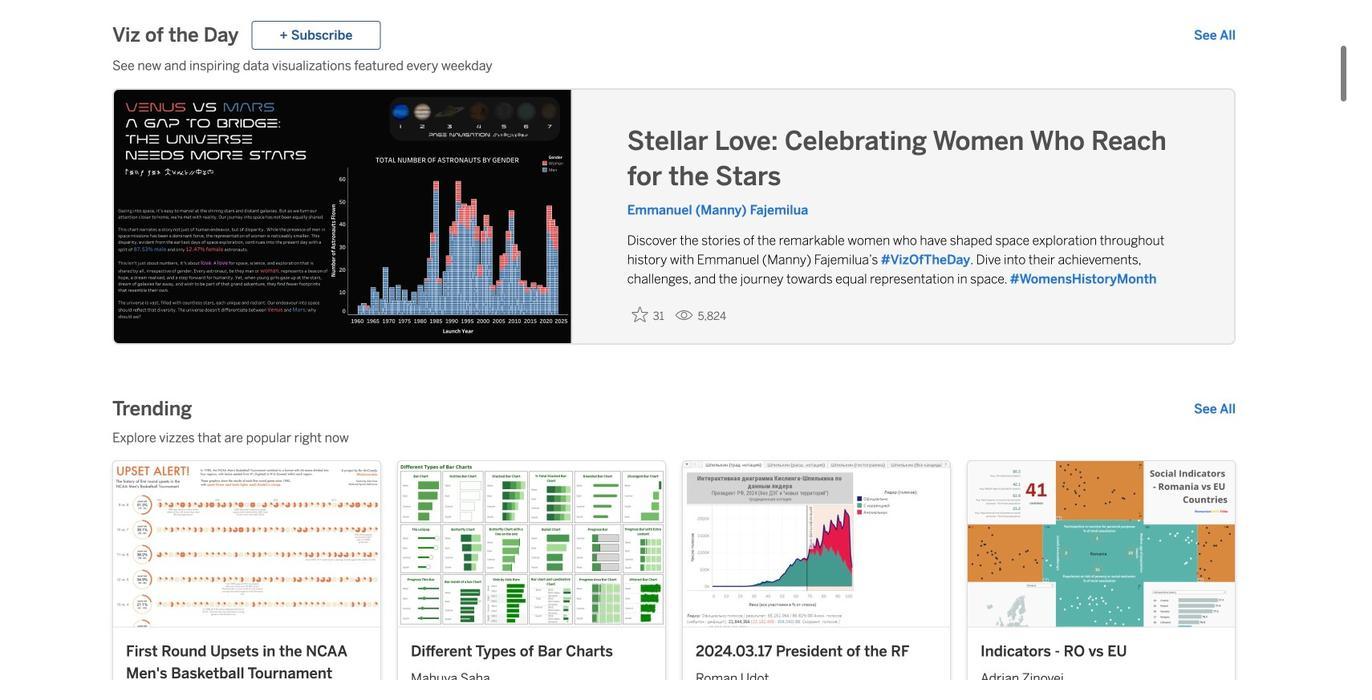 Task type: vqa. For each thing, say whether or not it's contained in the screenshot.
Trending heading
yes



Task type: describe. For each thing, give the bounding box(es) containing it.
add favorite image
[[632, 307, 648, 323]]

viz of the day heading
[[112, 22, 239, 48]]

4 workbook thumbnail image from the left
[[968, 462, 1236, 627]]

explore vizzes that are popular right now element
[[112, 429, 1236, 448]]

Add Favorite button
[[628, 302, 669, 328]]

see all trending element
[[1195, 400, 1236, 419]]



Task type: locate. For each thing, give the bounding box(es) containing it.
see new and inspiring data visualizations featured every weekday element
[[112, 56, 1236, 75]]

see all viz of the day element
[[1195, 26, 1236, 45]]

trending heading
[[112, 397, 192, 422]]

tableau public viz of the day image
[[114, 90, 573, 347]]

1 workbook thumbnail image from the left
[[113, 462, 381, 627]]

3 workbook thumbnail image from the left
[[683, 462, 951, 627]]

workbook thumbnail image
[[113, 462, 381, 627], [398, 462, 666, 627], [683, 462, 951, 627], [968, 462, 1236, 627]]

2 workbook thumbnail image from the left
[[398, 462, 666, 627]]



